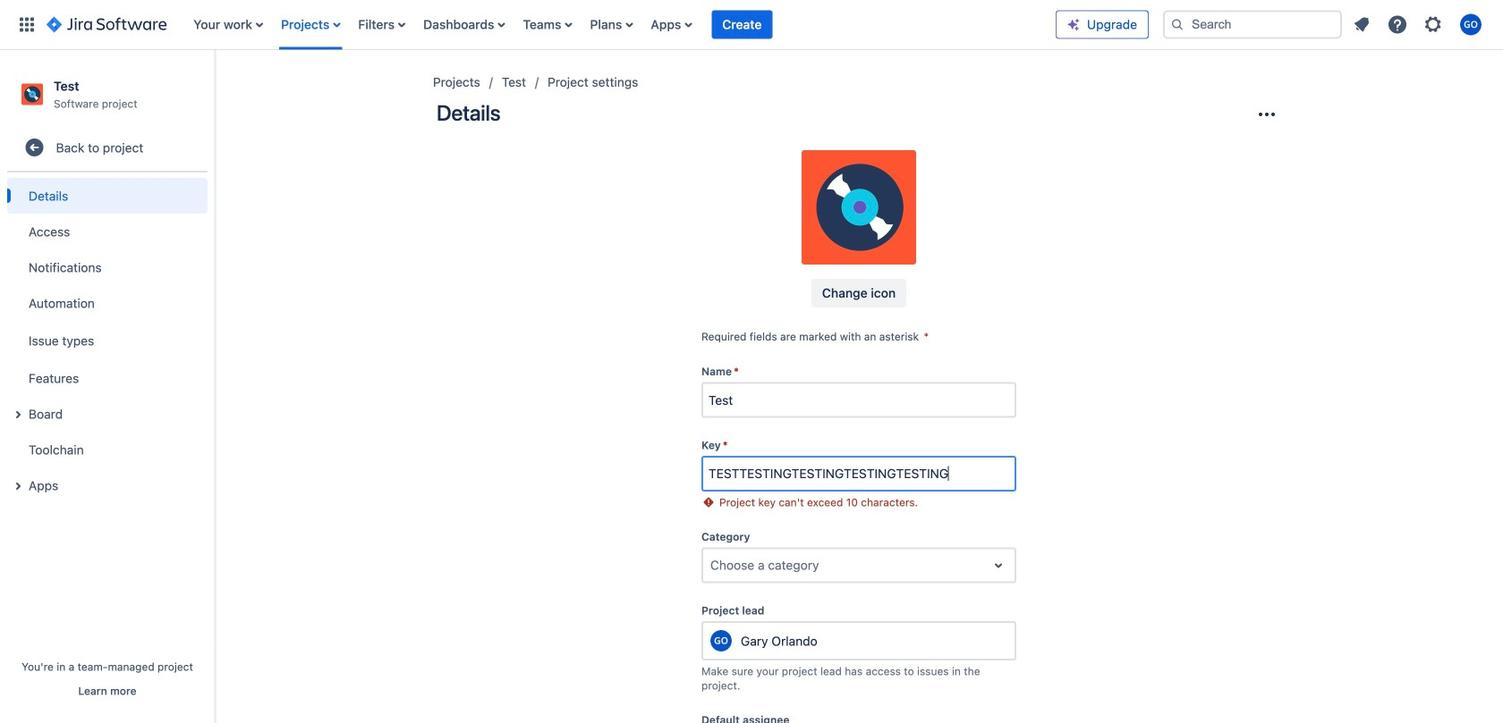 Task type: locate. For each thing, give the bounding box(es) containing it.
your profile and settings image
[[1460, 14, 1482, 35]]

banner
[[0, 0, 1503, 50]]

primary element
[[11, 0, 1056, 50]]

open image
[[988, 555, 1009, 577]]

group
[[7, 173, 208, 509]]

project avatar image
[[802, 150, 916, 265]]

search image
[[1170, 17, 1185, 32]]

None text field
[[710, 557, 714, 575]]

jira software image
[[47, 14, 167, 35], [47, 14, 167, 35]]

list item
[[712, 0, 772, 50]]

None search field
[[1163, 10, 1342, 39]]

error image
[[701, 496, 716, 510]]

list
[[185, 0, 1056, 50], [1346, 8, 1492, 41]]

None field
[[703, 384, 1015, 417], [703, 458, 1015, 490], [703, 384, 1015, 417], [703, 458, 1015, 490]]

group inside sidebar element
[[7, 173, 208, 509]]

expand image
[[7, 405, 29, 426], [7, 476, 29, 498]]

0 vertical spatial expand image
[[7, 405, 29, 426]]

1 vertical spatial expand image
[[7, 476, 29, 498]]



Task type: vqa. For each thing, say whether or not it's contained in the screenshot.
"heading" corresponding to group related to PLANNING icon
no



Task type: describe. For each thing, give the bounding box(es) containing it.
1 expand image from the top
[[7, 405, 29, 426]]

Search field
[[1163, 10, 1342, 39]]

0 horizontal spatial list
[[185, 0, 1056, 50]]

settings image
[[1423, 14, 1444, 35]]

notifications image
[[1351, 14, 1372, 35]]

sidebar element
[[0, 50, 215, 724]]

more image
[[1256, 104, 1278, 125]]

2 expand image from the top
[[7, 476, 29, 498]]

1 horizontal spatial list
[[1346, 8, 1492, 41]]

appswitcher icon image
[[16, 14, 38, 35]]

help image
[[1387, 14, 1408, 35]]

sidebar navigation image
[[195, 72, 234, 107]]



